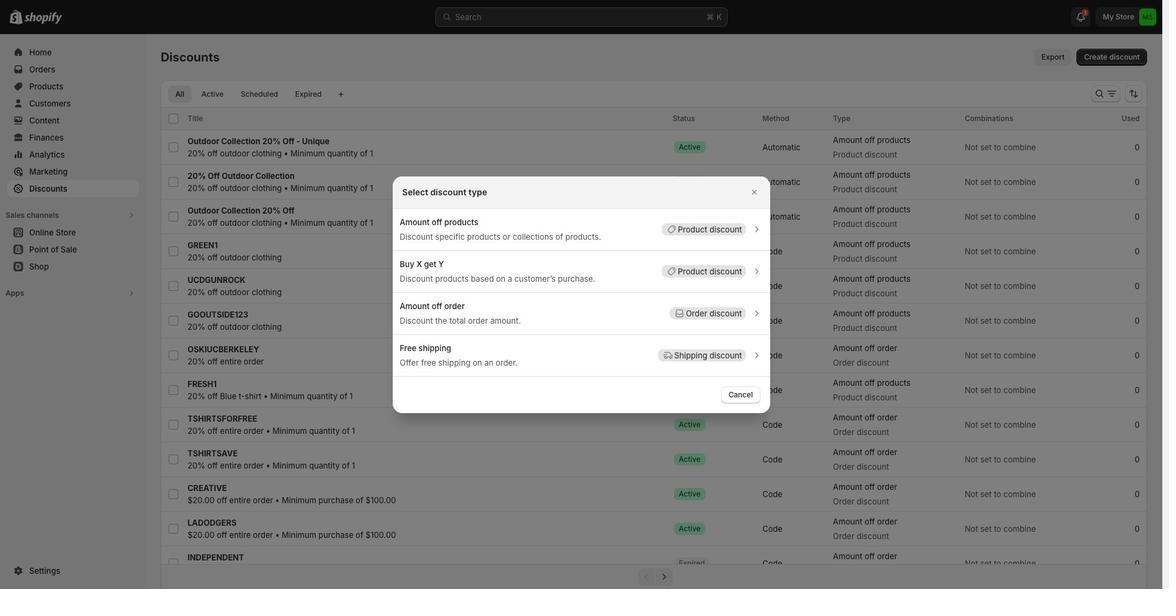 Task type: locate. For each thing, give the bounding box(es) containing it.
shopify image
[[24, 12, 62, 24]]

tab list
[[166, 85, 331, 103]]

pagination element
[[161, 564, 1147, 589]]

dialog
[[0, 176, 1162, 413]]



Task type: vqa. For each thing, say whether or not it's contained in the screenshot.
Tab List
yes



